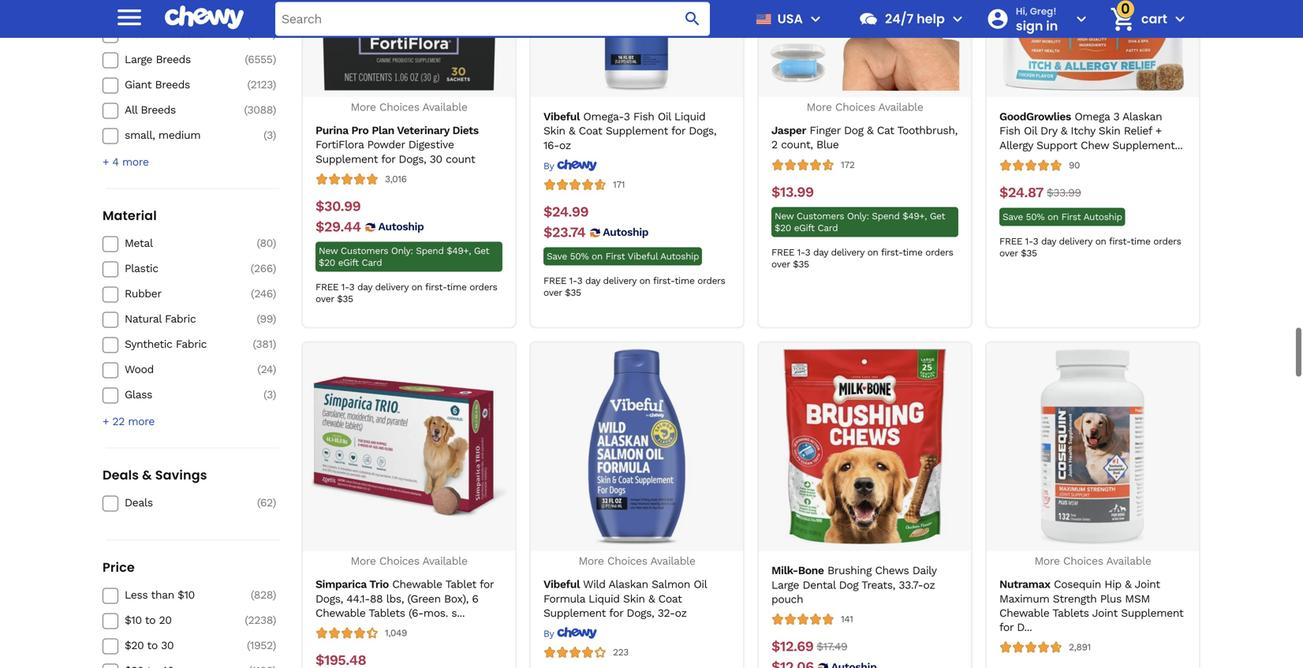 Task type: vqa. For each thing, say whether or not it's contained in the screenshot.
Get associated with FortiFlora Powder Digestive Supplement for Dogs, 30 count
yes



Task type: locate. For each thing, give the bounding box(es) containing it.
over down $29.44 text box
[[316, 198, 334, 209]]

0 vertical spatial vibeful
[[628, 156, 658, 167]]

( down 24 on the left of page
[[264, 293, 267, 306]]

1-
[[1025, 140, 1033, 151], [797, 152, 805, 163], [569, 180, 577, 191], [341, 186, 349, 197], [797, 627, 805, 638], [569, 648, 577, 659], [1025, 655, 1033, 666]]

spend for finger dog & cat toothbrush, 2 count, blue
[[872, 115, 900, 126]]

$49+, for cosequin hip & joint maximum strength plus msm chewable tablets joint supplement for d...
[[1131, 618, 1155, 630]]

choices for jasper
[[835, 5, 876, 18]]

veterinary
[[397, 29, 449, 42]]

choices up plan
[[379, 5, 419, 18]]

customers down $29.46 text field
[[1025, 618, 1072, 630]]

0 vertical spatial joint
[[1135, 483, 1160, 496]]

$49+,
[[903, 115, 927, 126], [447, 150, 471, 161], [903, 590, 927, 601], [447, 604, 471, 615], [1131, 618, 1155, 630]]

4
[[112, 60, 119, 73]]

choices for simparica trio
[[379, 459, 419, 472]]

less than $10 link
[[125, 493, 237, 507]]

new
[[775, 115, 794, 126], [319, 150, 338, 161], [775, 590, 794, 601], [319, 604, 338, 615], [1003, 618, 1022, 630]]

1 tablets from the left
[[369, 511, 405, 524]]

0 horizontal spatial alaskan
[[609, 483, 648, 496]]

save down $23.74 text field
[[547, 156, 567, 167]]

chewable
[[392, 483, 442, 496], [316, 511, 366, 524], [1000, 511, 1050, 524]]

dogs, inside omega-3 fish oil liquid skin & coat supplement for dogs, 16-oz
[[689, 29, 717, 42]]

wild alaskan salmon oil formula liquid skin & coat supplement for dogs, 32-oz
[[544, 483, 707, 524]]

vibeful
[[628, 156, 658, 167], [628, 624, 658, 635]]

dogs, down simparica
[[316, 497, 343, 510]]

on
[[1048, 116, 1059, 127], [1096, 140, 1107, 151], [868, 152, 879, 163], [592, 156, 603, 167], [640, 180, 651, 191], [412, 186, 423, 197], [592, 624, 603, 635], [868, 627, 879, 638], [378, 641, 389, 652], [640, 648, 651, 659], [1096, 655, 1107, 666]]

2 vertical spatial oz
[[675, 511, 687, 524]]

chewable up (green
[[392, 483, 442, 496]]

$12.69 $17.49
[[772, 543, 848, 559]]

$33.99
[[1047, 91, 1081, 104]]

$31.34
[[544, 596, 586, 613]]

simparica trio
[[316, 483, 389, 496]]

2 vertical spatial +
[[103, 320, 109, 333]]

0 horizontal spatial joint
[[1092, 511, 1118, 524]]

0 horizontal spatial coat
[[579, 29, 602, 42]]

0 vertical spatial oil
[[658, 15, 671, 28]]

vibeful wild alaskan salmon oil formula liquid skin & coat supplement for dogs, 32-oz image
[[539, 254, 735, 450]]

more for + 4 more
[[122, 60, 149, 73]]

3 down save 50% on first autoship
[[1033, 140, 1039, 151]]

2
[[772, 43, 778, 56]]

0 vertical spatial save 50% on first vibeful autoship
[[547, 156, 699, 167]]

material
[[103, 111, 157, 129]]

$36.99 text field
[[1042, 571, 1077, 588]]

( right 'chewy home' image
[[244, 8, 247, 21]]

omega-3 fish oil liquid skin & coat supplement for dogs, 16-oz
[[544, 15, 717, 56]]

$20
[[775, 127, 791, 138], [319, 162, 335, 173], [775, 602, 791, 613], [319, 616, 335, 627], [1003, 630, 1019, 641]]

support
[[1037, 43, 1078, 56]]

tablets inside the chewable tablet for dogs, 44.1-88 lbs, (green box), 6 chewable tablets (6-mos. s...
[[369, 511, 405, 524]]

0 vertical spatial more
[[122, 60, 149, 73]]

day
[[1041, 140, 1056, 151], [813, 152, 828, 163], [585, 180, 600, 191], [357, 186, 372, 197], [813, 627, 828, 638], [585, 648, 600, 659], [1041, 655, 1056, 666]]

autoship for $29.44
[[378, 125, 424, 138]]

$30.99
[[316, 102, 361, 119]]

1 ) from the top
[[273, 8, 276, 21]]

for right tablet
[[480, 483, 494, 496]]

3 inside omega-3 fish oil liquid skin & coat supplement for dogs, 16-oz
[[624, 15, 630, 28]]

only:
[[847, 115, 869, 126], [391, 150, 413, 161], [847, 590, 869, 601], [391, 604, 413, 615], [1075, 618, 1097, 630]]

0 horizontal spatial fish
[[633, 15, 655, 28]]

chew
[[1081, 43, 1109, 56]]

alaskan inside omega 3 alaskan fish oil dry & itchy skin relief + allergy support chew supplement...
[[1123, 15, 1162, 28]]

$20 down $185.71 text box
[[319, 616, 335, 627]]

breeds
[[141, 8, 176, 21]]

liquid inside wild alaskan salmon oil formula liquid skin & coat supplement for dogs, 32-oz
[[589, 497, 620, 510]]

1 horizontal spatial oil
[[694, 483, 707, 496]]

oil
[[658, 15, 671, 28], [1024, 29, 1037, 42], [694, 483, 707, 496]]

oz down salmon
[[675, 511, 687, 524]]

new down $29.46 text field
[[1003, 618, 1022, 630]]

50% for $24.99
[[570, 156, 589, 167]]

new for finger dog & cat toothbrush, 2 count, blue
[[775, 115, 794, 126]]

2 horizontal spatial oil
[[1024, 29, 1037, 42]]

0 horizontal spatial oil
[[658, 15, 671, 28]]

free delivery on first-time orders
[[316, 641, 464, 652]]

$185.71
[[316, 577, 361, 594]]

( for wood
[[257, 268, 261, 281]]

oz up the $24.99
[[559, 43, 571, 56]]

small, medium link
[[125, 33, 237, 47]]

2 ( 3 ) from the top
[[264, 293, 276, 306]]

$32.99 text field
[[544, 576, 588, 593]]

dry
[[1041, 29, 1058, 42]]

2 tablets from the left
[[1053, 511, 1089, 524]]

0 vertical spatial fish
[[633, 15, 655, 28]]

salmon
[[652, 483, 690, 496]]

$185.71 text field
[[316, 577, 361, 594]]

( down ( 3088 )
[[264, 33, 267, 46]]

1 vertical spatial to
[[147, 594, 158, 607]]

less
[[125, 493, 148, 506]]

( for small, medium
[[264, 33, 267, 46]]

coat
[[579, 29, 602, 42], [659, 497, 682, 510]]

first for $24.87
[[1062, 116, 1081, 127]]

1 horizontal spatial skin
[[623, 497, 645, 510]]

more for simparica trio
[[351, 459, 376, 472]]

items image
[[1109, 5, 1137, 33]]

$20 down $29.46 text field
[[1003, 630, 1019, 641]]

oil inside omega-3 fish oil liquid skin & coat supplement for dogs, 16-oz
[[658, 15, 671, 28]]

223
[[613, 551, 629, 562]]

828 )
[[254, 493, 276, 506]]

save
[[1003, 116, 1023, 127], [547, 156, 567, 167], [547, 624, 567, 635]]

$32.99
[[544, 576, 588, 592]]

choices up trio
[[379, 459, 419, 472]]

more choices available up cosequin
[[1035, 459, 1152, 472]]

more choices available up veterinary
[[351, 5, 468, 18]]

allergy
[[1000, 43, 1033, 56]]

alaskan inside wild alaskan salmon oil formula liquid skin & coat supplement for dogs, 32-oz
[[609, 483, 648, 496]]

relief
[[1124, 29, 1152, 42]]

new down the $13.99 text box
[[775, 115, 794, 126]]

5 ) from the top
[[273, 268, 276, 281]]

( 3 ) for small, medium
[[264, 33, 276, 46]]

maximum
[[1000, 497, 1050, 510]]

1 vertical spatial vibeful
[[628, 624, 658, 635]]

$195.48 text field
[[316, 557, 366, 574]]

( for $40 to 50
[[251, 594, 254, 607]]

choices for nutramax
[[1064, 459, 1104, 472]]

oz inside "brushing chews daily large dental dog treats, 33.7-oz pouch"
[[923, 483, 935, 496]]

card for cosequin hip & joint maximum strength plus msm chewable tablets joint supplement for d...
[[1046, 630, 1066, 641]]

) for $50 & above
[[273, 620, 276, 633]]

tablets down strength
[[1053, 511, 1089, 524]]

oil inside wild alaskan salmon oil formula liquid skin & coat supplement for dogs, 32-oz
[[694, 483, 707, 496]]

2 vertical spatial first
[[606, 624, 625, 635]]

50
[[161, 594, 174, 607]]

brushing
[[828, 469, 872, 482]]

new customers only: spend $49+, get $20 egift card down $29.44 text box
[[319, 150, 489, 173]]

spend
[[872, 115, 900, 126], [416, 150, 444, 161], [872, 590, 900, 601], [416, 604, 444, 615], [1100, 618, 1128, 630]]

$31.01 text field
[[1000, 571, 1039, 588]]

less than $10
[[125, 493, 195, 506]]

for inside 'cosequin hip & joint maximum strength plus msm chewable tablets joint supplement for d...'
[[1000, 525, 1014, 538]]

0 horizontal spatial oz
[[559, 43, 571, 56]]

simparica
[[316, 483, 367, 496]]

first for $24.99
[[606, 156, 625, 167]]

autoship for $29.46
[[1062, 593, 1108, 606]]

supplement inside purina pro plan veterinary diets fortiflora powder digestive supplement for dogs, 30 count
[[316, 57, 378, 70]]

available up diets
[[422, 5, 468, 18]]

get for finger dog & cat toothbrush, 2 count, blue
[[930, 115, 945, 126]]

$20 for fortiflora powder digestive supplement for dogs, 30 count
[[319, 162, 335, 173]]

available up cat
[[879, 5, 924, 18]]

2 horizontal spatial chewable
[[1000, 511, 1050, 524]]

dog
[[844, 29, 864, 42], [839, 483, 859, 496]]

2 vibeful from the top
[[628, 624, 658, 635]]

0 vertical spatial coat
[[579, 29, 602, 42]]

more up finger
[[807, 5, 832, 18]]

egift down the $13.99 text box
[[794, 127, 815, 138]]

day down "$31.34" "text field"
[[585, 648, 600, 659]]

dogs, inside the chewable tablet for dogs, 44.1-88 lbs, (green box), 6 chewable tablets (6-mos. s...
[[316, 497, 343, 510]]

customers for fortiflora powder digestive supplement for dogs, 30 count
[[341, 150, 388, 161]]

1 vertical spatial first
[[606, 156, 625, 167]]

$49+, for finger dog & cat toothbrush, 2 count, blue
[[903, 115, 927, 126]]

3,016
[[385, 78, 407, 89]]

only: down 172
[[847, 115, 869, 126]]

to left 50
[[147, 594, 158, 607]]

$24.87 $33.99
[[1000, 89, 1081, 105]]

3 down ( 3088 )
[[267, 33, 273, 46]]

1 horizontal spatial tablets
[[1053, 511, 1089, 524]]

oil for wild alaskan salmon oil formula liquid skin & coat supplement for dogs, 32-oz
[[694, 483, 707, 496]]

0 vertical spatial to
[[147, 569, 158, 582]]

1 save 50% on first vibeful autoship from the top
[[547, 156, 699, 167]]

powder
[[367, 43, 405, 56]]

card for fortiflora powder digestive supplement for dogs, 30 count
[[362, 162, 382, 173]]

more choices available up the chewable tablet for dogs, 44.1-88 lbs, (green box), 6 chewable tablets (6-mos. s...
[[351, 459, 468, 472]]

0 horizontal spatial skin
[[544, 29, 565, 42]]

1 vertical spatial alaskan
[[609, 483, 648, 496]]

fish
[[633, 15, 655, 28], [1000, 29, 1021, 42]]

2,891
[[1069, 546, 1091, 557]]

88
[[370, 497, 383, 510]]

0 vertical spatial first
[[1062, 116, 1081, 127]]

free down $29.44 text box
[[316, 186, 339, 197]]

dogs, down the digestive
[[399, 57, 426, 70]]

7 ) from the top
[[273, 493, 276, 506]]

new customers only: spend $49+, get $20 egift card for finger dog & cat toothbrush, 2 count, blue
[[775, 115, 945, 138]]

+ for + 4 more
[[103, 60, 109, 73]]

24/7 help link
[[852, 0, 945, 38]]

1 horizontal spatial fish
[[1000, 29, 1021, 42]]

new customers only: spend $49+, get $20 egift card down 172
[[775, 115, 945, 138]]

dogs, down submit search image
[[689, 29, 717, 42]]

supplement inside omega-3 fish oil liquid skin & coat supplement for dogs, 16-oz
[[606, 29, 668, 42]]

1 horizontal spatial coat
[[659, 497, 682, 510]]

save down "$31.34" "text field"
[[547, 624, 567, 635]]

tablets inside 'cosequin hip & joint maximum strength plus msm chewable tablets joint supplement for d...'
[[1053, 511, 1089, 524]]

for down submit search image
[[671, 29, 686, 42]]

customers down $29.44 text box
[[341, 150, 388, 161]]

count,
[[781, 43, 813, 56]]

more choices available for purina pro plan veterinary diets
[[351, 5, 468, 18]]

coat inside omega-3 fish oil liquid skin & coat supplement for dogs, 16-oz
[[579, 29, 602, 42]]

save down $24.87 text box
[[1003, 116, 1023, 127]]

only: for finger dog & cat toothbrush, 2 count, blue
[[847, 115, 869, 126]]

0 vertical spatial dog
[[844, 29, 864, 42]]

skin inside wild alaskan salmon oil formula liquid skin & coat supplement for dogs, 32-oz
[[623, 497, 645, 510]]

cat
[[877, 29, 894, 42]]

1- down $12.06 "text field"
[[797, 627, 805, 638]]

$49+, for fortiflora powder digestive supplement for dogs, 30 count
[[447, 150, 471, 161]]

0 vertical spatial ( 3 )
[[264, 33, 276, 46]]

80
[[260, 141, 273, 154]]

skin
[[544, 29, 565, 42], [1099, 29, 1121, 42], [623, 497, 645, 510]]

oz inside omega-3 fish oil liquid skin & coat supplement for dogs, 16-oz
[[559, 43, 571, 56]]

1 vertical spatial save 50% on first vibeful autoship
[[547, 624, 699, 635]]

oil left submit search image
[[658, 15, 671, 28]]

dogs, inside wild alaskan salmon oil formula liquid skin & coat supplement for dogs, 32-oz
[[627, 511, 654, 524]]

50% down $23.74 text field
[[570, 156, 589, 167]]

get
[[930, 115, 945, 126], [474, 150, 489, 161], [930, 590, 945, 601], [474, 604, 489, 615], [1158, 618, 1173, 630]]

0 vertical spatial save
[[1003, 116, 1023, 127]]

$17.49 text field
[[817, 543, 848, 560]]

1- down the $13.99 text box
[[797, 152, 805, 163]]

fabric for synthetic fabric
[[176, 242, 207, 255]]

0 horizontal spatial liquid
[[589, 497, 620, 510]]

joint
[[1135, 483, 1160, 496], [1092, 511, 1118, 524]]

8 ) from the top
[[273, 594, 276, 607]]

for up 223
[[609, 511, 623, 524]]

1 to from the top
[[147, 569, 158, 582]]

( 3 ) down ( 3088 )
[[264, 33, 276, 46]]

new customers only: spend $49+, get $20 egift card down $36.99 text field
[[1003, 618, 1173, 641]]

1 vertical spatial coat
[[659, 497, 682, 510]]

80 )
[[260, 141, 276, 154]]

fish inside omega 3 alaskan fish oil dry & itchy skin relief + allergy support chew supplement...
[[1000, 29, 1021, 42]]

3088
[[247, 8, 273, 21]]

chewable inside 'cosequin hip & joint maximum strength plus msm chewable tablets joint supplement for d...'
[[1000, 511, 1050, 524]]

( right $50 & above link
[[246, 620, 250, 633]]

new customers only: spend $49+, get $20 egift card down $17.49 text box
[[775, 590, 945, 613]]

0 vertical spatial oz
[[559, 43, 571, 56]]

day down $23.74 text field
[[585, 180, 600, 191]]

more for nutramax
[[1035, 459, 1060, 472]]

1 vertical spatial +
[[103, 60, 109, 73]]

0 vertical spatial fabric
[[165, 217, 196, 230]]

$35 down $29.46 text field
[[1021, 667, 1037, 668]]

1 ( 3 ) from the top
[[264, 33, 276, 46]]

0 vertical spatial 50%
[[1026, 116, 1045, 127]]

milk-bone brushing chews daily large dental dog treats, 33.7-oz pouch image
[[767, 254, 963, 450]]

6 ) from the top
[[273, 293, 276, 306]]

$24.99 text field
[[544, 108, 589, 125]]

2 vertical spatial 50%
[[570, 624, 589, 635]]

1 vertical spatial oil
[[1024, 29, 1037, 42]]

dog right finger
[[844, 29, 864, 42]]

1 vertical spatial save
[[547, 156, 567, 167]]

1 horizontal spatial alaskan
[[1123, 15, 1162, 28]]

more right 4
[[122, 60, 149, 73]]

1 vertical spatial more
[[128, 320, 155, 333]]

autoship for $23.74
[[603, 130, 649, 143]]

fabric
[[165, 217, 196, 230], [176, 242, 207, 255]]

dogs,
[[689, 29, 717, 42], [399, 57, 426, 70], [316, 497, 343, 510], [627, 511, 654, 524]]

only: for cosequin hip & joint maximum strength plus msm chewable tablets joint supplement for d...
[[1075, 618, 1097, 630]]

free down $12.06 "text field"
[[772, 627, 795, 638]]

supplement down omega-
[[606, 29, 668, 42]]

( for $50 & above
[[246, 620, 250, 633]]

1 vibeful from the top
[[628, 156, 658, 167]]

0 vertical spatial liquid
[[675, 15, 706, 28]]

only: down $36.99 text field
[[1075, 618, 1097, 630]]

$20 for finger dog & cat toothbrush, 2 count, blue
[[775, 127, 791, 138]]

2 horizontal spatial skin
[[1099, 29, 1121, 42]]

help menu image
[[948, 9, 967, 28]]

day down save 50% on first autoship
[[1041, 140, 1056, 151]]

$24.87 text field
[[1000, 89, 1044, 106]]

2 vertical spatial save
[[547, 624, 567, 635]]

blue
[[817, 43, 839, 56]]

fish inside omega-3 fish oil liquid skin & coat supplement for dogs, 16-oz
[[633, 15, 655, 28]]

egift down $29.44 text box
[[338, 162, 359, 173]]

1 horizontal spatial liquid
[[675, 15, 706, 28]]

3 down $12.06 "text field"
[[805, 627, 810, 638]]

2 to from the top
[[147, 594, 158, 607]]

1 vertical spatial joint
[[1092, 511, 1118, 524]]

50% down "$31.34" "text field"
[[570, 624, 589, 635]]

dental
[[803, 483, 836, 496]]

1 vertical spatial oz
[[923, 483, 935, 496]]

glass link
[[125, 292, 237, 307]]

$13.99 text field
[[772, 88, 814, 106]]

day down $29.46 text field
[[1041, 655, 1056, 666]]

$35
[[1021, 152, 1037, 163], [793, 163, 809, 175], [565, 192, 581, 203], [337, 198, 353, 209], [793, 639, 809, 650], [565, 660, 581, 668], [1021, 667, 1037, 668]]

glass
[[125, 293, 152, 306]]

hi,
[[1016, 5, 1028, 18]]

msm
[[1125, 497, 1150, 510]]

supplement down msm in the right bottom of the page
[[1121, 511, 1184, 524]]

50%
[[1026, 116, 1045, 127], [570, 156, 589, 167], [570, 624, 589, 635]]

) for $40 to 50
[[273, 594, 276, 607]]

3 left submit search image
[[624, 15, 630, 28]]

more choices available up finger dog & cat toothbrush, 2 count, blue
[[807, 5, 924, 18]]

hip
[[1105, 483, 1122, 496]]

chewable down 44.1-
[[316, 511, 366, 524]]

submit search image
[[683, 9, 702, 28]]

$29.44 text field
[[316, 123, 361, 140]]

2 horizontal spatial oz
[[923, 483, 935, 496]]

1 vertical spatial dog
[[839, 483, 859, 496]]

1 horizontal spatial oz
[[675, 511, 687, 524]]

bone
[[798, 469, 824, 482]]

2 vertical spatial oil
[[694, 483, 707, 496]]

3 down the $13.99 text box
[[805, 152, 810, 163]]

spend for fortiflora powder digestive supplement for dogs, 30 count
[[416, 150, 444, 161]]

1 vertical spatial liquid
[[589, 497, 620, 510]]

more choices available for jasper
[[807, 5, 924, 18]]

1 vertical spatial ( 3 )
[[264, 293, 276, 306]]

more for purina pro plan veterinary diets
[[351, 5, 376, 18]]

first down '171' at the left of page
[[606, 156, 625, 167]]

+ left 22
[[103, 320, 109, 333]]

coat down salmon
[[659, 497, 682, 510]]

choices up cosequin
[[1064, 459, 1104, 472]]

1 vertical spatial fish
[[1000, 29, 1021, 42]]

30
[[430, 57, 442, 70]]

egift down $29.46 text field
[[1022, 630, 1043, 641]]

( for synthetic fabric
[[253, 242, 256, 255]]

$17.49
[[817, 545, 848, 558]]

$20 down $29.44 text box
[[319, 162, 335, 173]]

available for fortiflora powder digestive supplement for dogs, 30 count
[[422, 5, 468, 18]]

synthetic fabric
[[125, 242, 207, 255]]

for inside omega-3 fish oil liquid skin & coat supplement for dogs, 16-oz
[[671, 29, 686, 42]]

choices up finger dog & cat toothbrush, 2 count, blue
[[835, 5, 876, 18]]

cosequin hip & joint maximum strength plus msm chewable tablets joint supplement for d...
[[1000, 483, 1184, 538]]

joint up msm in the right bottom of the page
[[1135, 483, 1160, 496]]

save 50% on first vibeful autoship down $23.74 text field
[[547, 156, 699, 167]]

828
[[254, 493, 273, 506]]

liquid inside omega-3 fish oil liquid skin & coat supplement for dogs, 16-oz
[[675, 15, 706, 28]]

0 vertical spatial +
[[1156, 29, 1162, 42]]

new for cosequin hip & joint maximum strength plus msm chewable tablets joint supplement for d...
[[1003, 618, 1022, 630]]

supplement inside wild alaskan salmon oil formula liquid skin & coat supplement for dogs, 32-oz
[[544, 511, 606, 524]]

4 ) from the top
[[273, 242, 276, 255]]

+ left 4
[[103, 60, 109, 73]]

3 down ( 24 ) at the left of page
[[267, 293, 273, 306]]

oil for omega-3 fish oil liquid skin & coat supplement for dogs, 16-oz
[[658, 15, 671, 28]]

2 ) from the top
[[273, 33, 276, 46]]

for down powder
[[381, 57, 395, 70]]

1 horizontal spatial joint
[[1135, 483, 1160, 496]]

Product search field
[[275, 2, 710, 36]]

$23.74 text field
[[544, 128, 586, 146]]

available for finger dog & cat toothbrush, 2 count, blue
[[879, 5, 924, 18]]

oz down daily
[[923, 483, 935, 496]]

0 vertical spatial alaskan
[[1123, 15, 1162, 28]]

0 horizontal spatial tablets
[[369, 511, 405, 524]]

over down $24.87 text box
[[1000, 152, 1018, 163]]

1 vertical spatial 50%
[[570, 156, 589, 167]]

9 ) from the top
[[273, 620, 276, 633]]

tablets down lbs, on the left of the page
[[369, 511, 405, 524]]

$12.06
[[772, 563, 814, 580]]

choices for purina pro plan veterinary diets
[[379, 5, 419, 18]]

( for all breeds
[[244, 8, 247, 21]]

1 vertical spatial fabric
[[176, 242, 207, 255]]

chewy support image
[[858, 9, 879, 29]]



Task type: describe. For each thing, give the bounding box(es) containing it.
$35 down $12.06 "text field"
[[793, 639, 809, 650]]

free down "$31.34" "text field"
[[544, 648, 567, 659]]

plan
[[372, 29, 394, 42]]

deals
[[103, 371, 139, 389]]

3 down $29.46 text field
[[1033, 655, 1039, 666]]

hi, greg! sign in
[[1016, 5, 1058, 35]]

6
[[472, 497, 478, 510]]

$24.99
[[544, 108, 589, 125]]

3 inside omega 3 alaskan fish oil dry & itchy skin relief + allergy support chew supplement...
[[1114, 15, 1120, 28]]

dog inside finger dog & cat toothbrush, 2 count, blue
[[844, 29, 864, 42]]

to for $30
[[147, 569, 158, 582]]

choices up wild alaskan salmon oil formula liquid skin & coat supplement for dogs, 32-oz
[[607, 459, 648, 472]]

purina pro plan veterinary diets fortiflora powder digestive supplement for dogs, 30 count
[[316, 29, 479, 70]]

free down $185.71 text box
[[316, 641, 339, 652]]

spend for cosequin hip & joint maximum strength plus msm chewable tablets joint supplement for d...
[[1100, 618, 1128, 630]]

formula
[[544, 497, 585, 510]]

3 down $23.74 text field
[[577, 180, 582, 191]]

40
[[161, 569, 174, 582]]

90
[[1069, 64, 1080, 75]]

finger
[[810, 29, 841, 42]]

nutramax
[[1000, 483, 1051, 496]]

autoship for $31.34
[[603, 598, 649, 611]]

over down the $13.99 text box
[[772, 163, 790, 175]]

$35 down save 50% on first autoship
[[1021, 152, 1037, 163]]

strength
[[1053, 497, 1097, 510]]

$12.69
[[772, 543, 814, 559]]

available up salmon
[[651, 459, 696, 472]]

2 save 50% on first vibeful autoship from the top
[[547, 624, 699, 635]]

for inside the chewable tablet for dogs, 44.1-88 lbs, (green box), 6 chewable tablets (6-mos. s...
[[480, 483, 494, 496]]

all
[[125, 8, 137, 21]]

$23.74
[[544, 128, 586, 145]]

more choices available up wild alaskan salmon oil formula liquid skin & coat supplement for dogs, 32-oz link
[[579, 459, 696, 472]]

menu image
[[114, 1, 145, 33]]

chews
[[875, 469, 909, 482]]

1- down $29.46 text field
[[1025, 655, 1033, 666]]

$40 to 50 link
[[125, 594, 237, 608]]

savings
[[155, 371, 207, 389]]

all breeds link
[[125, 8, 237, 22]]

available for cosequin hip & joint maximum strength plus msm chewable tablets joint supplement for d...
[[1107, 459, 1152, 472]]

new down $12.06 "text field"
[[775, 590, 794, 601]]

$30.99 text field
[[316, 102, 361, 120]]

& inside wild alaskan salmon oil formula liquid skin & coat supplement for dogs, 32-oz
[[649, 497, 655, 510]]

$35 down "$31.34" "text field"
[[565, 660, 581, 668]]

supplement inside 'cosequin hip & joint maximum strength plus msm chewable tablets joint supplement for d...'
[[1121, 511, 1184, 524]]

$20 down $12.06 "text field"
[[775, 602, 791, 613]]

cart menu image
[[1171, 9, 1190, 28]]

$29.46 text field
[[1000, 591, 1045, 609]]

24/7
[[885, 10, 914, 28]]

egift down $12.06 "text field"
[[794, 602, 815, 613]]

save for $24.87
[[1003, 116, 1023, 127]]

autoship for $185.71
[[379, 579, 424, 592]]

free down $29.46 text field
[[1000, 655, 1023, 666]]

$20 for cosequin hip & joint maximum strength plus msm chewable tablets joint supplement for d...
[[1003, 630, 1019, 641]]

more for + 22 more
[[128, 320, 155, 333]]

over down $12.06 "text field"
[[772, 639, 790, 650]]

24/7 help
[[885, 10, 945, 28]]

free down $23.74 text field
[[544, 180, 567, 191]]

) for all breeds
[[273, 8, 276, 21]]

+ 22 more
[[103, 320, 155, 333]]

chewy home image
[[165, 0, 244, 35]]

44.1-
[[347, 497, 370, 510]]

over down "$31.34" "text field"
[[544, 660, 562, 668]]

coat inside wild alaskan salmon oil formula liquid skin & coat supplement for dogs, 32-oz
[[659, 497, 682, 510]]

cart
[[1142, 10, 1168, 28]]

$30 to 40
[[125, 569, 174, 582]]

day down $29.44 text box
[[357, 186, 372, 197]]

) for synthetic fabric
[[273, 242, 276, 255]]

goodgrowlies
[[1000, 15, 1071, 28]]

itchy
[[1071, 29, 1096, 42]]

greg!
[[1030, 5, 1057, 18]]

new customers only: spend $49+, get $20 egift card for fortiflora powder digestive supplement for dogs, 30 count
[[319, 150, 489, 173]]

1- down $29.44 text box
[[341, 186, 349, 197]]

16-
[[544, 43, 559, 56]]

more up wild
[[579, 459, 604, 472]]

autoship for $12.06
[[831, 565, 877, 578]]

daily
[[913, 469, 937, 482]]

get for cosequin hip & joint maximum strength plus msm chewable tablets joint supplement for d...
[[1158, 618, 1173, 630]]

milk-bone
[[772, 469, 824, 482]]

more choices available for simparica trio
[[351, 459, 468, 472]]

natural fabric link
[[125, 217, 237, 231]]

$12.69 text field
[[772, 543, 814, 560]]

wild alaskan salmon oil formula liquid skin & coat supplement for dogs, 32-oz link
[[544, 482, 731, 525]]

customers for finger dog & cat toothbrush, 2 count, blue
[[797, 115, 844, 126]]

customers for cosequin hip & joint maximum strength plus msm chewable tablets joint supplement for d...
[[1025, 618, 1072, 630]]

wild
[[583, 483, 606, 496]]

natural
[[125, 217, 161, 230]]

egift for fortiflora powder digestive supplement for dogs, 30 count
[[338, 162, 359, 173]]

free down the $13.99 text box
[[772, 152, 795, 163]]

3 down "$31.34" "text field"
[[577, 648, 582, 659]]

for inside purina pro plan veterinary diets fortiflora powder digestive supplement for dogs, 30 count
[[381, 57, 395, 70]]

card for finger dog & cat toothbrush, 2 count, blue
[[818, 127, 838, 138]]

oz inside wild alaskan salmon oil formula liquid skin & coat supplement for dogs, 32-oz
[[675, 511, 687, 524]]

& inside omega 3 alaskan fish oil dry & itchy skin relief + allergy support chew supplement...
[[1061, 29, 1068, 42]]

metal
[[125, 141, 153, 154]]

171
[[613, 83, 625, 95]]

cosequin
[[1054, 483, 1101, 496]]

egift for finger dog & cat toothbrush, 2 count, blue
[[794, 127, 815, 138]]

dogs, inside purina pro plan veterinary diets fortiflora powder digestive supplement for dogs, 30 count
[[399, 57, 426, 70]]

above
[[157, 620, 188, 633]]

$50 & above
[[125, 620, 188, 633]]

50% for $24.87
[[1026, 116, 1045, 127]]

small, medium
[[125, 33, 201, 46]]

(green
[[407, 497, 441, 510]]

( 3 ) for glass
[[264, 293, 276, 306]]

1- down save 50% on first autoship
[[1025, 140, 1033, 151]]

+ inside omega 3 alaskan fish oil dry & itchy skin relief + allergy support chew supplement...
[[1156, 29, 1162, 42]]

1- down $23.74 text field
[[569, 180, 577, 191]]

treats,
[[862, 483, 896, 496]]

& inside 'cosequin hip & joint maximum strength plus msm chewable tablets joint supplement for d...'
[[1125, 483, 1132, 496]]

only: for fortiflora powder digestive supplement for dogs, 30 count
[[391, 150, 413, 161]]

get for fortiflora powder digestive supplement for dogs, 30 count
[[474, 150, 489, 161]]

purina
[[316, 29, 348, 42]]

( 855 )
[[251, 594, 276, 607]]

usa button
[[750, 0, 825, 38]]

1- down "$31.34" "text field"
[[569, 648, 577, 659]]

more choices available for nutramax
[[1035, 459, 1152, 472]]

) for glass
[[273, 293, 276, 306]]

supplement...
[[1113, 43, 1183, 56]]

save 50% on first autoship
[[1003, 116, 1122, 127]]

$50 & above link
[[125, 619, 237, 633]]

day down the $13.99 text box
[[813, 152, 828, 163]]

dog inside "brushing chews daily large dental dog treats, 33.7-oz pouch"
[[839, 483, 859, 496]]

day down $12.06 "text field"
[[813, 627, 828, 638]]

free down $24.87 text box
[[1000, 140, 1023, 151]]

all breeds
[[125, 8, 176, 21]]

$12.06 text field
[[772, 563, 814, 581]]

1 horizontal spatial chewable
[[392, 483, 442, 496]]

menu image
[[806, 9, 825, 28]]

s...
[[452, 511, 465, 524]]

new for fortiflora powder digestive supplement for dogs, 30 count
[[319, 150, 338, 161]]

egift for cosequin hip & joint maximum strength plus msm chewable tablets joint supplement for d...
[[1022, 630, 1043, 641]]

chewy image
[[557, 531, 597, 544]]

) for wood
[[273, 268, 276, 281]]

natural fabric
[[125, 217, 196, 230]]

pouch
[[772, 497, 803, 510]]

customers down $185.71 text box
[[341, 604, 388, 615]]

$31.01 $36.99
[[1000, 571, 1077, 587]]

customers down $12.06 "text field"
[[797, 590, 844, 601]]

only: down $17.49 text box
[[847, 590, 869, 601]]

omega 3 alaskan fish oil dry & itchy skin relief + allergy support chew supplement...
[[1000, 15, 1183, 56]]

$35 down the $13.99 text box
[[793, 163, 809, 175]]

3 down $29.44 text box
[[349, 186, 354, 197]]

3 ) from the top
[[273, 141, 276, 154]]

mos.
[[424, 511, 448, 524]]

for inside wild alaskan salmon oil formula liquid skin & coat supplement for dogs, 32-oz
[[609, 511, 623, 524]]

synthetic
[[125, 242, 172, 255]]

+ for + 22 more
[[103, 320, 109, 333]]

& inside omega-3 fish oil liquid skin & coat supplement for dogs, 16-oz
[[569, 29, 575, 42]]

account menu image
[[1072, 9, 1091, 28]]

brushing chews daily large dental dog treats, 33.7-oz pouch
[[772, 469, 937, 510]]

& inside finger dog & cat toothbrush, 2 count, blue
[[867, 29, 874, 42]]

available for chewable tablet for dogs, 44.1-88 lbs, (green box), 6 chewable tablets (6-mos. s...
[[422, 459, 468, 472]]

$50
[[125, 620, 144, 633]]

sign
[[1016, 17, 1043, 35]]

large
[[772, 483, 799, 496]]

+ 4 more
[[103, 60, 149, 73]]

$29.46
[[1000, 591, 1045, 608]]

over down $29.46 text field
[[1000, 667, 1018, 668]]

toothbrush,
[[898, 29, 958, 42]]

digestive
[[408, 43, 454, 56]]

skin inside omega-3 fish oil liquid skin & coat supplement for dogs, 16-oz
[[544, 29, 565, 42]]

only: up free delivery on first-time orders
[[391, 604, 413, 615]]

( for glass
[[264, 293, 267, 306]]

small,
[[125, 33, 155, 46]]

more for jasper
[[807, 5, 832, 18]]

$33.99 text field
[[1047, 89, 1081, 106]]

$35 down $23.74 text field
[[565, 192, 581, 203]]

simparica trio chewable tablet for dogs, 44.1-88 lbs, (green box), 6 chewable tablets (6-mos. supply) image
[[311, 254, 507, 450]]

count
[[446, 57, 475, 70]]

new customers only: spend $49+, get $20 egift card for cosequin hip & joint maximum strength plus msm chewable tablets joint supplement for d...
[[1003, 618, 1173, 641]]

$40 to 50
[[125, 594, 174, 607]]

oil inside omega 3 alaskan fish oil dry & itchy skin relief + allergy support chew supplement...
[[1024, 29, 1037, 42]]

$31.34 text field
[[544, 596, 586, 614]]

to for $40
[[147, 594, 158, 607]]

new down $185.71 text box
[[319, 604, 338, 615]]

) for small, medium
[[273, 33, 276, 46]]

( 3088 )
[[244, 8, 276, 21]]

egift down $185.71 text box
[[338, 616, 359, 627]]

skin inside omega 3 alaskan fish oil dry & itchy skin relief + allergy support chew supplement...
[[1099, 29, 1121, 42]]

0 horizontal spatial chewable
[[316, 511, 366, 524]]

diets
[[452, 29, 479, 42]]

& inside $50 & above link
[[147, 620, 154, 633]]

$35 down $29.44 text box
[[337, 198, 353, 209]]

33.7-
[[899, 483, 923, 496]]

new customers only: spend $49+, get $20 egift card up free delivery on first-time orders
[[319, 604, 489, 627]]

synthetic fabric link
[[125, 242, 237, 256]]

save for $24.99
[[547, 156, 567, 167]]

fabric for natural fabric
[[165, 217, 196, 230]]

than
[[151, 493, 174, 506]]

over down $23.74 text field
[[544, 192, 562, 203]]

box),
[[444, 497, 469, 510]]



